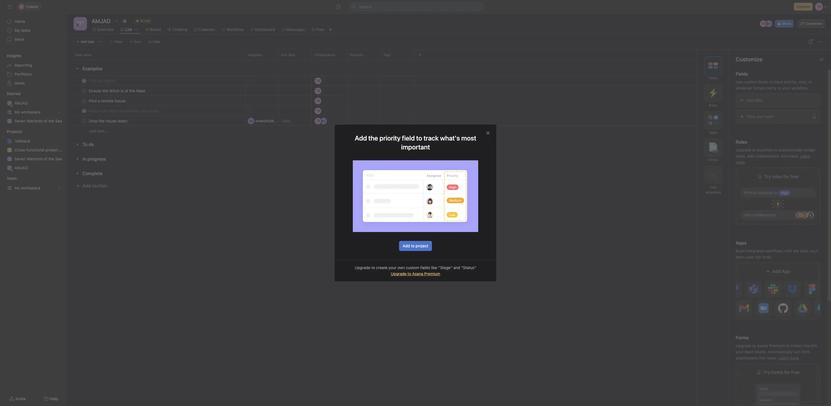 Task type: vqa. For each thing, say whether or not it's contained in the screenshot.
the leftmost list item
no



Task type: describe. For each thing, give the bounding box(es) containing it.
list link
[[121, 27, 132, 33]]

workflows
[[766, 249, 784, 253]]

asana inside upgrade to asana premium to collect the info your team needs. automatically turn form submissions into tasks.
[[758, 343, 769, 348]]

learn for try forms for free
[[779, 356, 789, 360]]

sea for my workspace
[[55, 119, 62, 123]]

request
[[760, 398, 773, 402]]

ex inside button
[[250, 119, 253, 123]]

priority
[[380, 134, 401, 142]]

the down integrated
[[756, 255, 762, 259]]

warlords for functional
[[27, 157, 43, 161]]

and for "stage"
[[454, 265, 461, 270]]

premium inside upgrade to asana premium to collect the info your team needs. automatically turn form submissions into tasks.
[[770, 343, 786, 348]]

find a remote house cell
[[67, 96, 246, 106]]

task templates
[[706, 185, 722, 194]]

cross-
[[15, 148, 27, 152]]

close details image
[[819, 57, 824, 62]]

rules
[[773, 174, 783, 179]]

fields inside upgrade to create your own custom fields like "stage" and "status" upgrade to asana premium
[[421, 265, 431, 270]]

upgrade to asana premium button
[[391, 271, 441, 277]]

to
[[83, 142, 88, 147]]

to inside add the priority field to track what's most important
[[417, 134, 423, 142]]

your inside use custom fields to track priority, cost, or whatever brings clarity to your workflow.
[[783, 86, 791, 90]]

use
[[737, 80, 744, 84]]

reporting
[[15, 63, 32, 68]]

share
[[783, 21, 792, 26]]

examples button
[[83, 64, 103, 74]]

0 vertical spatial apps
[[710, 131, 718, 135]]

row containing ex
[[67, 115, 832, 127]]

your inside upgrade to create your own custom fields like "stage" and "status" upgrade to asana premium
[[389, 265, 397, 270]]

collapse task list for this section image
[[75, 66, 80, 71]]

add app
[[773, 269, 791, 274]]

linked projects for make sure witch is wearing ruby shoes cell
[[348, 106, 381, 116]]

tasks,
[[737, 154, 747, 158]]

completed checkbox for find a remote house text box
[[81, 98, 88, 104]]

assignee
[[248, 53, 262, 57]]

more.
[[790, 154, 800, 158]]

tools
[[801, 249, 810, 253]]

the inside projects element
[[48, 157, 54, 161]]

try for try forms for free
[[764, 370, 771, 375]]

upgrade for upgrade to create your own custom fields like "stage" and "status" upgrade to asana premium
[[355, 265, 371, 270]]

submissions
[[737, 356, 759, 360]]

timeline
[[172, 27, 188, 32]]

add task
[[81, 40, 94, 44]]

1 amjad link from the top
[[3, 99, 64, 108]]

messages
[[286, 27, 305, 32]]

sea for cross-functional project plan
[[55, 157, 62, 161]]

"status"
[[462, 265, 477, 270]]

priority updated to high
[[745, 190, 789, 195]]

name
[[760, 387, 769, 391]]

the inside upgrade to asana premium to collect the info your team needs. automatically turn form submissions into tasks.
[[805, 343, 810, 348]]

task
[[88, 40, 94, 44]]

customize inside dropdown button
[[806, 21, 823, 26]]

goals link
[[3, 79, 64, 88]]

tags for find a remote house cell
[[381, 96, 415, 106]]

add for add collaborators
[[745, 213, 752, 217]]

completed image for ensure the witch is of the west text field
[[81, 87, 88, 94]]

overview
[[97, 27, 114, 32]]

task…
[[98, 129, 108, 133]]

insights element
[[0, 51, 67, 89]]

the right with
[[794, 249, 800, 253]]

customize button
[[799, 20, 825, 28]]

add for add app
[[773, 269, 782, 274]]

free for try forms for free
[[792, 370, 800, 375]]

my for seven warlords of the sea
[[15, 110, 20, 114]]

ex button
[[248, 118, 278, 124]]

collaborators
[[314, 53, 336, 57]]

forms
[[772, 370, 784, 375]]

projects element
[[0, 127, 67, 174]]

my workspace inside teams element
[[15, 186, 40, 190]]

"stage"
[[439, 265, 453, 270]]

create
[[376, 265, 388, 270]]

amjad for 1st amjad link from the top
[[15, 101, 28, 105]]

whatever
[[737, 86, 753, 90]]

dashboard
[[255, 27, 275, 32]]

invite button
[[5, 394, 29, 404]]

in
[[83, 157, 86, 162]]

global element
[[0, 14, 67, 47]]

2 amjad link from the top
[[3, 163, 64, 172]]

completed image for find the witch text box in the left of the page
[[81, 77, 88, 84]]

custom inside use custom fields to track priority, cost, or whatever brings clarity to your workflow.
[[745, 80, 758, 84]]

build
[[737, 249, 746, 253]]

linked projects for find a remote house cell
[[348, 96, 381, 106]]

like
[[432, 265, 438, 270]]

inbox link
[[3, 35, 64, 44]]

1 horizontal spatial forms
[[737, 335, 750, 340]]

more for try rules for free
[[737, 160, 746, 165]]

for for rules
[[784, 174, 790, 179]]

0 horizontal spatial rules
[[710, 103, 718, 107]]

automatically
[[769, 350, 793, 354]]

for for forms
[[785, 370, 791, 375]]

close this dialog image
[[486, 131, 491, 135]]

learn for try rules for free
[[801, 154, 811, 158]]

section
[[92, 183, 107, 188]]

use custom fields to track priority, cost, or whatever brings clarity to your workflow.
[[737, 80, 813, 90]]

do
[[89, 142, 94, 147]]

completed image for drop the house down text field
[[81, 118, 88, 124]]

amjad for 2nd amjad link from the top
[[15, 165, 28, 170]]

my tasks
[[15, 28, 31, 33]]

add for add section
[[83, 183, 91, 188]]

dashboard link
[[251, 27, 275, 33]]

needs.
[[756, 350, 768, 354]]

your inside upgrade to asana premium to collect the info your team needs. automatically turn form submissions into tasks.
[[737, 350, 744, 354]]

upgrade to create your own custom fields like "stage" and "status" upgrade to asana premium
[[355, 265, 477, 276]]

app
[[783, 269, 791, 274]]

make sure witch is wearing ruby shoes cell
[[67, 106, 246, 116]]

files link
[[312, 27, 325, 33]]

row containing task name
[[67, 50, 832, 60]]

workflow link
[[222, 27, 244, 33]]

complete
[[83, 171, 103, 176]]

your inside build integrated workflows with the tools your team uses the most.
[[811, 249, 819, 253]]

header examples tree grid
[[67, 75, 832, 136]]

board link
[[146, 27, 161, 33]]

0 horizontal spatial customize
[[737, 56, 763, 62]]

learn more link for rules
[[737, 154, 811, 165]]

tags
[[384, 53, 391, 57]]

progress
[[87, 157, 106, 162]]

my workspace inside starred element
[[15, 110, 40, 114]]

completed checkbox for drop the house down text field
[[81, 118, 88, 124]]

today
[[281, 119, 291, 123]]

add task… button
[[89, 128, 108, 134]]

add task… row
[[67, 126, 832, 136]]

in progress
[[83, 157, 106, 162]]

1 horizontal spatial rules
[[737, 139, 748, 145]]

seven warlords of the sea for functional
[[15, 157, 62, 161]]

add to project button
[[400, 241, 432, 251]]

form
[[803, 350, 811, 354]]

your inside button
[[757, 114, 765, 119]]

collaborators
[[753, 213, 777, 217]]

image of an asana project with priority custom field image
[[353, 160, 479, 232]]

ensure the witch is of the west cell
[[67, 86, 246, 96]]

expand task list for this section image for complete
[[75, 171, 80, 176]]

Make sure Witch is wearing ruby shoes text field
[[88, 108, 161, 114]]

starred
[[7, 91, 20, 96]]

in progress button
[[83, 154, 106, 164]]

teams element
[[0, 174, 67, 194]]

to do button
[[83, 139, 94, 150]]

add field button
[[737, 93, 821, 107]]

0 vertical spatial ex
[[768, 21, 771, 26]]

seven for cross-
[[15, 157, 26, 161]]

add for add the priority field to track what's most important
[[355, 134, 367, 142]]

most.
[[763, 255, 773, 259]]

team inside upgrade to asana premium to collect the info your team needs. automatically turn form submissions into tasks.
[[746, 350, 755, 354]]

try rules for free
[[765, 174, 799, 179]]

upgrade for upgrade to business to automatically assign tasks, add collaborators, and more.
[[737, 148, 752, 152]]

asana inside upgrade to create your own custom fields like "stage" and "status" upgrade to asana premium
[[413, 272, 424, 276]]

starred element
[[0, 89, 67, 127]]

time
[[747, 114, 756, 119]]

expand task list for this section image for to do
[[75, 142, 80, 147]]

upgrade to asana premium to collect the info your team needs. automatically turn form submissions into tasks.
[[737, 343, 818, 360]]

1 horizontal spatial fields
[[737, 71, 749, 76]]

Ensure the Witch is of the West text field
[[88, 88, 147, 94]]

own
[[398, 265, 405, 270]]

completed image for find a remote house text box
[[81, 98, 88, 104]]

plan
[[59, 148, 67, 152]]

board image
[[77, 20, 84, 27]]

assign
[[805, 148, 816, 152]]



Task type: locate. For each thing, give the bounding box(es) containing it.
warlords inside projects element
[[27, 157, 43, 161]]

2 completed image from the top
[[81, 108, 88, 114]]

seven down cross- on the top of page
[[15, 157, 26, 161]]

0 vertical spatial more
[[737, 160, 746, 165]]

amjad link
[[3, 99, 64, 108], [3, 163, 64, 172]]

board
[[150, 27, 161, 32]]

1 vertical spatial try
[[764, 370, 771, 375]]

add
[[748, 154, 755, 158]]

1 vertical spatial seven warlords of the sea
[[15, 157, 62, 161]]

learn down assign at right
[[801, 154, 811, 158]]

0 vertical spatial seven
[[15, 119, 26, 123]]

upgrade inside upgrade to asana premium to collect the info your team needs. automatically turn form submissions into tasks.
[[737, 343, 752, 348]]

customize down upgrade button
[[806, 21, 823, 26]]

add down whatever
[[747, 98, 754, 103]]

the inside starred element
[[48, 119, 54, 123]]

learn more link for forms
[[779, 356, 800, 360]]

1 vertical spatial amjad link
[[3, 163, 64, 172]]

amjad link down the 'goals' link on the left top of page
[[3, 99, 64, 108]]

1 horizontal spatial custom
[[745, 80, 758, 84]]

add inside 'button'
[[81, 40, 87, 44]]

tasks
[[21, 28, 31, 33]]

linked projects for find the witch cell
[[348, 76, 381, 86]]

upgrade inside button
[[797, 4, 811, 9]]

1 vertical spatial forms
[[737, 335, 750, 340]]

important
[[401, 143, 430, 151]]

completed checkbox down 'examples'
[[81, 77, 88, 84]]

seven inside starred element
[[15, 119, 26, 123]]

2 vertical spatial my
[[15, 186, 20, 190]]

completed checkbox inside the ensure the witch is of the west cell
[[81, 87, 88, 94]]

1 horizontal spatial asana
[[758, 343, 769, 348]]

try left the rules
[[765, 174, 772, 179]]

1 horizontal spatial customize
[[806, 21, 823, 26]]

0 horizontal spatial field
[[402, 134, 415, 142]]

0 vertical spatial track
[[775, 80, 784, 84]]

completed image inside find a remote house cell
[[81, 98, 88, 104]]

add up the own
[[403, 244, 410, 248]]

amjad inside projects element
[[15, 165, 28, 170]]

seven inside projects element
[[15, 157, 26, 161]]

due
[[281, 53, 288, 57]]

projects inside row
[[350, 53, 363, 57]]

0 horizontal spatial ex
[[250, 119, 253, 123]]

for right forms
[[785, 370, 791, 375]]

task left name
[[75, 53, 82, 57]]

my workspace link
[[3, 108, 64, 117], [3, 184, 64, 192]]

custom
[[745, 80, 758, 84], [406, 265, 420, 270]]

your left the own
[[389, 265, 397, 270]]

or
[[809, 80, 813, 84]]

0 vertical spatial team
[[737, 255, 746, 259]]

build integrated workflows with the tools your team uses the most.
[[737, 249, 819, 259]]

1 vertical spatial of
[[44, 157, 47, 161]]

1 vertical spatial asana
[[758, 343, 769, 348]]

drop the house down cell
[[67, 116, 246, 126]]

fields inside use custom fields to track priority, cost, or whatever brings clarity to your workflow.
[[759, 80, 769, 84]]

task inside task templates
[[710, 185, 718, 189]]

team up submissions
[[746, 350, 755, 354]]

priority,
[[785, 80, 798, 84]]

0 vertical spatial completed image
[[81, 77, 88, 84]]

fields up use
[[737, 71, 749, 76]]

seven warlords of the sea inside projects element
[[15, 157, 62, 161]]

2 amjad from the top
[[15, 165, 28, 170]]

hide sidebar image
[[7, 4, 12, 9]]

task name
[[75, 53, 92, 57]]

1 my workspace from the top
[[15, 110, 40, 114]]

0 vertical spatial seven warlords of the sea
[[15, 119, 62, 123]]

completed image for 'make sure witch is wearing ruby shoes' text box in the left top of the page
[[81, 108, 88, 114]]

add inside "button"
[[773, 269, 782, 274]]

my for inbox
[[15, 28, 20, 33]]

my workspace down the starred
[[15, 110, 40, 114]]

1 workspace from the top
[[21, 110, 40, 114]]

track up important
[[424, 134, 439, 142]]

0 vertical spatial premium
[[425, 272, 441, 276]]

track up clarity
[[775, 80, 784, 84]]

1 horizontal spatial projects
[[350, 53, 363, 57]]

amjad down the starred
[[15, 101, 28, 105]]

task for task templates
[[710, 185, 718, 189]]

1 vertical spatial sea
[[55, 157, 62, 161]]

completed checkbox inside find the witch cell
[[81, 77, 88, 84]]

None text field
[[90, 16, 112, 26]]

0 horizontal spatial and
[[454, 265, 461, 270]]

1 completed image from the top
[[81, 77, 88, 84]]

2 seven from the top
[[15, 157, 26, 161]]

0 vertical spatial amjad
[[15, 101, 28, 105]]

completed image
[[81, 77, 88, 84], [81, 98, 88, 104]]

team down the build
[[737, 255, 746, 259]]

my left tasks
[[15, 28, 20, 33]]

task for task name
[[75, 53, 82, 57]]

my workspace link inside teams element
[[3, 184, 64, 192]]

integrated
[[747, 249, 765, 253]]

0 horizontal spatial projects
[[7, 129, 22, 134]]

1 vertical spatial seven warlords of the sea link
[[3, 155, 64, 163]]

workspace inside teams element
[[21, 186, 40, 190]]

upgrade up customize dropdown button
[[797, 4, 811, 9]]

1 vertical spatial learn more
[[779, 356, 800, 360]]

1 vertical spatial my workspace
[[15, 186, 40, 190]]

1 sea from the top
[[55, 119, 62, 123]]

expand task list for this section image
[[75, 157, 80, 161]]

expand task list for this section image
[[75, 142, 80, 147], [75, 171, 80, 176]]

asana up needs.
[[758, 343, 769, 348]]

2 completed checkbox from the top
[[81, 108, 88, 114]]

1 vertical spatial amjad
[[15, 165, 28, 170]]

amjad inside starred element
[[15, 101, 28, 105]]

0 vertical spatial my workspace link
[[3, 108, 64, 117]]

fields up brings
[[759, 80, 769, 84]]

add left collaborators
[[745, 213, 752, 217]]

0 vertical spatial learn more link
[[737, 154, 811, 165]]

learn more link down business
[[737, 154, 811, 165]]

1 vertical spatial fields
[[421, 265, 431, 270]]

upgrade for upgrade
[[797, 4, 811, 9]]

team
[[7, 176, 17, 181]]

expand task list for this section image left the to
[[75, 142, 80, 147]]

0 vertical spatial completed image
[[81, 87, 88, 94]]

completed checkbox for ensure the witch is of the west text field
[[81, 87, 88, 94]]

share button
[[776, 20, 794, 28]]

seven warlords of the sea inside starred element
[[15, 119, 62, 123]]

add down linked projects for drop the house down cell
[[355, 134, 367, 142]]

premium down like
[[425, 272, 441, 276]]

linked projects for ensure the witch is of the west cell
[[348, 86, 381, 96]]

seven for my
[[15, 119, 26, 123]]

1 vertical spatial completed checkbox
[[81, 98, 88, 104]]

project up upgrade to create your own custom fields like "stage" and "status" upgrade to asana premium
[[416, 244, 429, 248]]

to inside "add to project" button
[[411, 244, 415, 248]]

the up talkback link
[[48, 119, 54, 123]]

seven warlords of the sea link up talkback link
[[3, 117, 64, 126]]

0 horizontal spatial apps
[[710, 131, 718, 135]]

add the priority field to track what's most important
[[355, 134, 477, 151]]

task up the templates
[[710, 185, 718, 189]]

upgrade up 'tasks,'
[[737, 148, 752, 152]]

customize up use
[[737, 56, 763, 62]]

your
[[783, 86, 791, 90], [757, 114, 765, 119], [811, 249, 819, 253], [389, 265, 397, 270], [737, 350, 744, 354]]

completed checkbox inside drop the house down cell
[[81, 118, 88, 124]]

2 warlords from the top
[[27, 157, 43, 161]]

date
[[288, 53, 295, 57]]

and for collaborators,
[[782, 154, 789, 158]]

1 vertical spatial free
[[792, 370, 800, 375]]

2 vertical spatial completed image
[[81, 118, 88, 124]]

2 seven warlords of the sea from the top
[[15, 157, 62, 161]]

warlords up talkback link
[[27, 119, 43, 123]]

learn more link down turn
[[779, 356, 800, 360]]

learn more down business
[[737, 154, 811, 165]]

completed checkbox inside make sure witch is wearing ruby shoes cell
[[81, 108, 88, 114]]

0 vertical spatial field
[[755, 98, 763, 103]]

premium up automatically
[[770, 343, 786, 348]]

1 vertical spatial expand task list for this section image
[[75, 171, 80, 176]]

0 vertical spatial free
[[791, 174, 799, 179]]

1 vertical spatial field
[[402, 134, 415, 142]]

projects inside dropdown button
[[7, 129, 22, 134]]

add left task…
[[89, 129, 96, 133]]

of
[[44, 119, 47, 123], [44, 157, 47, 161]]

linked projects for drop the house down cell
[[348, 116, 381, 126]]

seven warlords of the sea down the cross-functional project plan
[[15, 157, 62, 161]]

1 my workspace link from the top
[[3, 108, 64, 117]]

add inside add the priority field to track what's most important
[[355, 134, 367, 142]]

0 vertical spatial sea
[[55, 119, 62, 123]]

task inside row
[[75, 53, 82, 57]]

try for try rules for free
[[765, 174, 772, 179]]

1 horizontal spatial apps
[[737, 240, 747, 246]]

1 of from the top
[[44, 119, 47, 123]]

add for add task…
[[89, 129, 96, 133]]

examples
[[83, 66, 103, 71]]

completed image inside the ensure the witch is of the west cell
[[81, 87, 88, 94]]

add for add to project
[[403, 244, 410, 248]]

functional
[[27, 148, 44, 152]]

upgrade up submissions
[[737, 343, 752, 348]]

1 vertical spatial my
[[15, 110, 20, 114]]

0 vertical spatial and
[[782, 154, 789, 158]]

1 horizontal spatial more
[[791, 356, 800, 360]]

of inside projects element
[[44, 157, 47, 161]]

the left priority
[[369, 134, 378, 142]]

1 vertical spatial task
[[710, 185, 718, 189]]

0 vertical spatial warlords
[[27, 119, 43, 123]]

learn more for rules
[[737, 154, 811, 165]]

and
[[782, 154, 789, 158], [454, 265, 461, 270]]

1 vertical spatial workspace
[[21, 186, 40, 190]]

tags for ensure the witch is of the west cell
[[381, 86, 415, 96]]

1 seven warlords of the sea from the top
[[15, 119, 62, 123]]

my inside starred element
[[15, 110, 20, 114]]

1 horizontal spatial field
[[755, 98, 763, 103]]

1 vertical spatial my workspace link
[[3, 184, 64, 192]]

project inside button
[[416, 244, 429, 248]]

learn more down turn
[[779, 356, 800, 360]]

add for add task
[[81, 40, 87, 44]]

free right forms
[[792, 370, 800, 375]]

the down the cross-functional project plan
[[48, 157, 54, 161]]

track
[[775, 80, 784, 84], [424, 134, 439, 142]]

of inside starred element
[[44, 119, 47, 123]]

of down the cross-functional project plan
[[44, 157, 47, 161]]

upgrade inside the upgrade to business to automatically assign tasks, add collaborators, and more.
[[737, 148, 752, 152]]

add field
[[747, 98, 763, 103]]

inbox
[[15, 37, 24, 42]]

more down 'tasks,'
[[737, 160, 746, 165]]

my workspace link inside starred element
[[3, 108, 64, 117]]

0 vertical spatial completed checkbox
[[81, 77, 88, 84]]

completed image
[[81, 87, 88, 94], [81, 108, 88, 114], [81, 118, 88, 124]]

for right the rules
[[784, 174, 790, 179]]

0 vertical spatial try
[[765, 174, 772, 179]]

and down automatically
[[782, 154, 789, 158]]

2 completed image from the top
[[81, 98, 88, 104]]

1 vertical spatial more
[[791, 356, 800, 360]]

track inside add the priority field to track what's most important
[[424, 134, 439, 142]]

with
[[785, 249, 793, 253]]

to
[[770, 80, 773, 84], [779, 86, 782, 90], [417, 134, 423, 142], [753, 148, 757, 152], [775, 148, 779, 152], [775, 190, 778, 195], [411, 244, 415, 248], [372, 265, 375, 270], [408, 272, 412, 276], [753, 343, 757, 348], [787, 343, 791, 348]]

completed image inside find the witch cell
[[81, 77, 88, 84]]

workflow.
[[792, 86, 809, 90]]

3 my from the top
[[15, 186, 20, 190]]

workspace inside starred element
[[21, 110, 40, 114]]

Completed checkbox
[[81, 77, 88, 84], [81, 98, 88, 104]]

field inside add the priority field to track what's most important
[[402, 134, 415, 142]]

learn more for forms
[[779, 356, 800, 360]]

seven warlords of the sea link for functional
[[3, 155, 64, 163]]

tags for find the witch cell
[[381, 76, 415, 86]]

project left plan
[[46, 148, 58, 152]]

0 vertical spatial my
[[15, 28, 20, 33]]

talkback link
[[3, 137, 64, 146]]

try forms for free
[[764, 370, 800, 375]]

seven up projects dropdown button
[[15, 119, 26, 123]]

insights button
[[0, 53, 21, 59]]

uses
[[747, 255, 755, 259]]

of for workspace
[[44, 119, 47, 123]]

seven warlords of the sea link down "functional"
[[3, 155, 64, 163]]

1 horizontal spatial and
[[782, 154, 789, 158]]

0 vertical spatial project
[[46, 148, 58, 152]]

1 vertical spatial rules
[[737, 139, 748, 145]]

time your work button
[[737, 110, 821, 124]]

0 vertical spatial projects
[[350, 53, 363, 57]]

0 vertical spatial learn more
[[737, 154, 811, 165]]

my down team
[[15, 186, 20, 190]]

remove from starred image
[[123, 19, 127, 23]]

0 horizontal spatial more
[[737, 160, 746, 165]]

expand task list for this section image down expand task list for this section icon at left
[[75, 171, 80, 176]]

overview link
[[93, 27, 114, 33]]

complete button
[[83, 169, 103, 179]]

add for add field
[[747, 98, 754, 103]]

1 vertical spatial apps
[[737, 240, 747, 246]]

sea inside starred element
[[55, 119, 62, 123]]

2 my workspace from the top
[[15, 186, 40, 190]]

files
[[316, 27, 325, 32]]

priority
[[745, 190, 758, 195]]

1 my from the top
[[15, 28, 20, 33]]

1 amjad from the top
[[15, 101, 28, 105]]

3 completed image from the top
[[81, 118, 88, 124]]

2 my workspace link from the top
[[3, 184, 64, 192]]

1 vertical spatial projects
[[7, 129, 22, 134]]

upgrade down the own
[[391, 272, 407, 276]]

premium inside upgrade to create your own custom fields like "stage" and "status" upgrade to asana premium
[[425, 272, 441, 276]]

1 horizontal spatial learn
[[801, 154, 811, 158]]

add section button
[[74, 181, 109, 191]]

collect
[[792, 343, 804, 348]]

work
[[766, 114, 775, 119]]

my workspace link down team
[[3, 184, 64, 192]]

0 vertical spatial forms
[[709, 158, 719, 162]]

Find a remote house text field
[[88, 98, 127, 104]]

completed image left find a remote house text box
[[81, 98, 88, 104]]

0 horizontal spatial task
[[75, 53, 82, 57]]

0 vertical spatial task
[[75, 53, 82, 57]]

of up talkback link
[[44, 119, 47, 123]]

asana
[[413, 272, 424, 276], [758, 343, 769, 348]]

0 horizontal spatial forms
[[709, 158, 719, 162]]

0 vertical spatial completed checkbox
[[81, 87, 88, 94]]

0 vertical spatial of
[[44, 119, 47, 123]]

0 vertical spatial expand task list for this section image
[[75, 142, 80, 147]]

add
[[81, 40, 87, 44], [747, 98, 754, 103], [89, 129, 96, 133], [355, 134, 367, 142], [83, 183, 91, 188], [745, 213, 752, 217], [403, 244, 410, 248], [773, 269, 782, 274]]

projects up talkback
[[7, 129, 22, 134]]

completed checkbox for 'make sure witch is wearing ruby shoes' text box in the left top of the page
[[81, 108, 88, 114]]

1 vertical spatial premium
[[770, 343, 786, 348]]

2 my from the top
[[15, 110, 20, 114]]

add inside row
[[89, 129, 96, 133]]

1 completed image from the top
[[81, 87, 88, 94]]

my workspace down team
[[15, 186, 40, 190]]

1 vertical spatial for
[[785, 370, 791, 375]]

cost,
[[799, 80, 808, 84]]

free right the rules
[[791, 174, 799, 179]]

1 completed checkbox from the top
[[81, 77, 88, 84]]

portfolios
[[15, 72, 32, 76]]

1 horizontal spatial task
[[710, 185, 718, 189]]

completed checkbox for find the witch text box in the left of the page
[[81, 77, 88, 84]]

add left task
[[81, 40, 87, 44]]

workspace
[[21, 110, 40, 114], [21, 186, 40, 190]]

your down priority,
[[783, 86, 791, 90]]

0 horizontal spatial custom
[[406, 265, 420, 270]]

2 seven warlords of the sea link from the top
[[3, 155, 64, 163]]

add section
[[83, 183, 107, 188]]

try left forms
[[764, 370, 771, 375]]

track inside use custom fields to track priority, cost, or whatever brings clarity to your workflow.
[[775, 80, 784, 84]]

sea inside projects element
[[55, 157, 62, 161]]

projects up "linked projects for find the witch" cell
[[350, 53, 363, 57]]

and inside upgrade to create your own custom fields like "stage" and "status" upgrade to asana premium
[[454, 265, 461, 270]]

0 horizontal spatial track
[[424, 134, 439, 142]]

1 seven warlords of the sea link from the top
[[3, 117, 64, 126]]

1 vertical spatial seven
[[15, 157, 26, 161]]

3 completed checkbox from the top
[[81, 118, 88, 124]]

warlords inside starred element
[[27, 119, 43, 123]]

goals
[[15, 81, 25, 85]]

fields left like
[[421, 265, 431, 270]]

custom up whatever
[[745, 80, 758, 84]]

completed checkbox left find a remote house text box
[[81, 98, 88, 104]]

seven warlords of the sea for workspace
[[15, 119, 62, 123]]

0 horizontal spatial learn
[[779, 356, 789, 360]]

high
[[782, 191, 789, 195]]

projects
[[350, 53, 363, 57], [7, 129, 22, 134]]

completed checkbox inside find a remote house cell
[[81, 98, 88, 104]]

field inside button
[[755, 98, 763, 103]]

0 horizontal spatial fields
[[709, 76, 719, 80]]

invite
[[16, 396, 26, 401]]

0 horizontal spatial premium
[[425, 272, 441, 276]]

seven warlords of the sea
[[15, 119, 62, 123], [15, 157, 62, 161]]

seven warlords of the sea link for workspace
[[3, 117, 64, 126]]

field down brings
[[755, 98, 763, 103]]

the up form on the bottom right of page
[[805, 343, 810, 348]]

my down the starred
[[15, 110, 20, 114]]

0 horizontal spatial project
[[46, 148, 58, 152]]

messages link
[[282, 27, 305, 33]]

2 of from the top
[[44, 157, 47, 161]]

add to project
[[403, 244, 429, 248]]

1 vertical spatial learn more link
[[779, 356, 800, 360]]

upgrade to business to automatically assign tasks, add collaborators, and more.
[[737, 148, 816, 158]]

0 vertical spatial customize
[[806, 21, 823, 26]]

1 horizontal spatial fields
[[759, 80, 769, 84]]

warlords down cross-functional project plan link
[[27, 157, 43, 161]]

1 warlords from the top
[[27, 119, 43, 123]]

add left 'app'
[[773, 269, 782, 274]]

and right "stage"
[[454, 265, 461, 270]]

seven warlords of the sea up talkback link
[[15, 119, 62, 123]]

timeline link
[[168, 27, 188, 33]]

add task…
[[89, 129, 108, 133]]

1 seven from the top
[[15, 119, 26, 123]]

warlords for workspace
[[27, 119, 43, 123]]

talkback
[[15, 139, 30, 143]]

ex
[[768, 21, 771, 26], [250, 119, 253, 123]]

custom inside upgrade to create your own custom fields like "stage" and "status" upgrade to asana premium
[[406, 265, 420, 270]]

brings
[[754, 86, 765, 90]]

row
[[67, 50, 832, 60], [74, 60, 825, 60], [67, 75, 832, 86], [67, 85, 832, 96], [67, 95, 832, 106], [67, 105, 832, 116], [67, 115, 832, 127]]

team inside build integrated workflows with the tools your team uses the most.
[[737, 255, 746, 259]]

warlords
[[27, 119, 43, 123], [27, 157, 43, 161]]

more down turn
[[791, 356, 800, 360]]

due date
[[281, 53, 295, 57]]

2 sea from the top
[[55, 157, 62, 161]]

add left section
[[83, 183, 91, 188]]

Drop the house down text field
[[88, 118, 129, 124]]

tb
[[762, 21, 766, 26]]

more for try forms for free
[[791, 356, 800, 360]]

2 completed checkbox from the top
[[81, 98, 88, 104]]

and inside the upgrade to business to automatically assign tasks, add collaborators, and more.
[[782, 154, 789, 158]]

1 vertical spatial and
[[454, 265, 461, 270]]

your up submissions
[[737, 350, 744, 354]]

learn down automatically
[[779, 356, 789, 360]]

2 expand task list for this section image from the top
[[75, 171, 80, 176]]

1 vertical spatial ex
[[250, 119, 253, 123]]

1 expand task list for this section image from the top
[[75, 142, 80, 147]]

amjad up team
[[15, 165, 28, 170]]

project for to
[[416, 244, 429, 248]]

of for functional
[[44, 157, 47, 161]]

0 vertical spatial seven warlords of the sea link
[[3, 117, 64, 126]]

1 vertical spatial team
[[746, 350, 755, 354]]

0 vertical spatial my workspace
[[15, 110, 40, 114]]

the inside add the priority field to track what's most important
[[369, 134, 378, 142]]

upgrade for upgrade to asana premium to collect the info your team needs. automatically turn form submissions into tasks.
[[737, 343, 752, 348]]

learn more
[[737, 154, 811, 165], [779, 356, 800, 360]]

Find the Witch text field
[[88, 78, 117, 84]]

custom up upgrade to asana premium button at the bottom
[[406, 265, 420, 270]]

1 completed checkbox from the top
[[81, 87, 88, 94]]

your right tools
[[811, 249, 819, 253]]

business
[[758, 148, 774, 152]]

completed image down 'examples'
[[81, 77, 88, 84]]

my workspace link down the starred
[[3, 108, 64, 117]]

amjad link up teams element
[[3, 163, 64, 172]]

fields
[[759, 80, 769, 84], [421, 265, 431, 270]]

your left work
[[757, 114, 765, 119]]

free for try rules for free
[[791, 174, 799, 179]]

1 vertical spatial completed image
[[81, 108, 88, 114]]

asana down "add to project" button
[[413, 272, 424, 276]]

0 vertical spatial amjad link
[[3, 99, 64, 108]]

completed image inside make sure witch is wearing ruby shoes cell
[[81, 108, 88, 114]]

my inside teams element
[[15, 186, 20, 190]]

1 horizontal spatial ex
[[768, 21, 771, 26]]

1 horizontal spatial premium
[[770, 343, 786, 348]]

my
[[15, 28, 20, 33], [15, 110, 20, 114], [15, 186, 20, 190]]

fields left use
[[709, 76, 719, 80]]

apps
[[710, 131, 718, 135], [737, 240, 747, 246]]

Completed checkbox
[[81, 87, 88, 94], [81, 108, 88, 114], [81, 118, 88, 124]]

find the witch cell
[[67, 76, 246, 86]]

fields
[[737, 71, 749, 76], [709, 76, 719, 80]]

field up important
[[402, 134, 415, 142]]

0 vertical spatial for
[[784, 174, 790, 179]]

learn more link
[[737, 154, 811, 165], [779, 356, 800, 360]]

project for functional
[[46, 148, 58, 152]]

0 vertical spatial learn
[[801, 154, 811, 158]]

seven warlords of the sea link inside starred element
[[3, 117, 64, 126]]

customize
[[806, 21, 823, 26], [737, 56, 763, 62]]

cross-functional project plan
[[15, 148, 67, 152]]

0 horizontal spatial asana
[[413, 272, 424, 276]]

calendar
[[199, 27, 216, 32]]

most
[[462, 134, 477, 142]]

info
[[812, 343, 818, 348]]

my inside my tasks link
[[15, 28, 20, 33]]

upgrade left create
[[355, 265, 371, 270]]

home
[[15, 19, 25, 24]]

completed image inside drop the house down cell
[[81, 118, 88, 124]]

2 workspace from the top
[[21, 186, 40, 190]]



